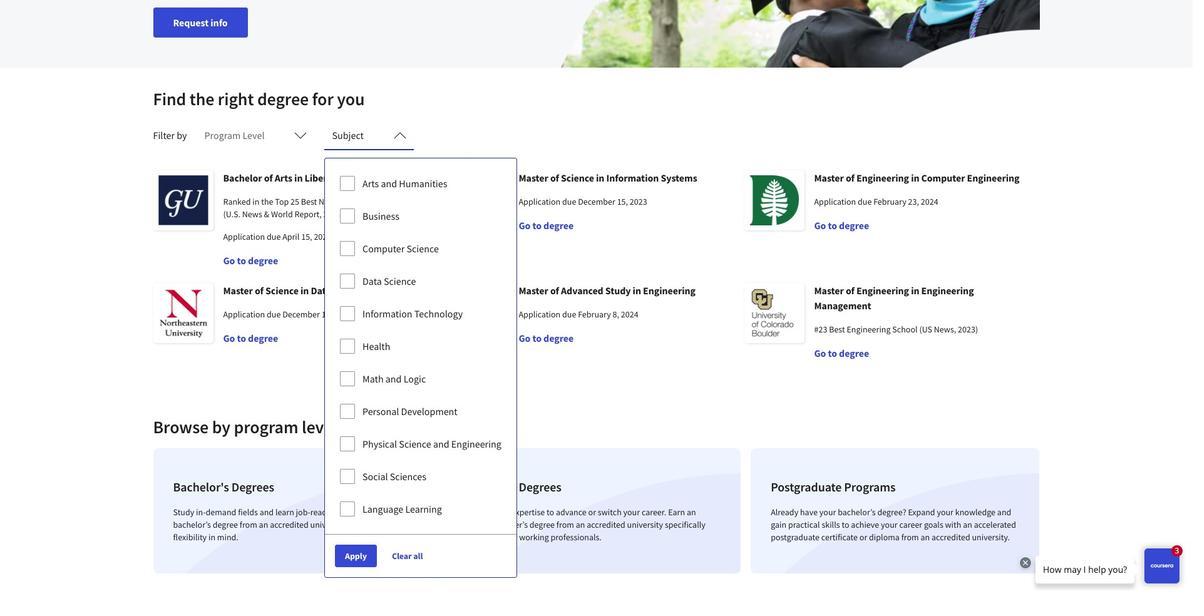 Task type: locate. For each thing, give the bounding box(es) containing it.
university inside study in-demand fields and learn job-ready skills with an online bachelor's degree from an accredited university designed with flexibility in mind.
[[310, 519, 346, 531]]

news,
[[934, 324, 957, 335]]

application due december 15, 2023 down master of science in data analytics engineering
[[223, 309, 352, 320]]

1 vertical spatial online
[[472, 519, 495, 531]]

clear all
[[392, 551, 423, 562]]

1 vertical spatial for
[[507, 532, 518, 543]]

1 vertical spatial 2024
[[314, 231, 331, 242]]

1 horizontal spatial designed
[[472, 532, 506, 543]]

from inside build your expertise to advance or switch your career. earn an online master's degree from an accredited university specifically designed for working professionals.
[[557, 519, 574, 531]]

mind.
[[217, 532, 239, 543]]

0 horizontal spatial or
[[589, 507, 596, 518]]

15, down master of science in data analytics engineering
[[322, 309, 333, 320]]

december down master of science in data analytics engineering
[[283, 309, 320, 320]]

request
[[173, 16, 209, 29]]

designed down build
[[472, 532, 506, 543]]

university for master's degrees
[[627, 519, 663, 531]]

december for data
[[283, 309, 320, 320]]

u.s.
[[419, 196, 434, 207]]

right
[[218, 88, 254, 110]]

already
[[771, 507, 799, 518]]

master for master of science in information systems
[[519, 172, 549, 184]]

top
[[275, 196, 289, 207]]

1 horizontal spatial for
[[507, 532, 518, 543]]

skills up certificate
[[822, 519, 840, 531]]

1 vertical spatial application due december 15, 2023
[[223, 309, 352, 320]]

the up &
[[261, 196, 273, 207]]

2024 right 23,
[[921, 196, 939, 207]]

go to degree
[[519, 219, 574, 232], [815, 219, 869, 232], [223, 254, 278, 267], [223, 332, 278, 344], [519, 332, 574, 344], [815, 347, 869, 360]]

1 horizontal spatial from
[[557, 519, 574, 531]]

0 horizontal spatial accredited
[[270, 519, 309, 531]]

1 horizontal spatial 2023
[[630, 196, 647, 207]]

with down language in the left bottom of the page
[[383, 519, 400, 531]]

1 vertical spatial december
[[283, 309, 320, 320]]

1 vertical spatial bachelor's
[[173, 519, 211, 531]]

information left systems
[[607, 172, 659, 184]]

0 horizontal spatial study
[[173, 507, 194, 518]]

1 horizontal spatial northeastern university image
[[449, 170, 509, 230]]

best right #23
[[829, 324, 845, 335]]

with down social
[[353, 507, 369, 518]]

with inside 'already have your bachelor's degree? expand your knowledge and gain practical skills to achieve your career goals with an accelerated postgraduate certificate or diploma from an accredited university.'
[[945, 519, 962, 531]]

management
[[815, 299, 872, 312]]

university down ready
[[310, 519, 346, 531]]

2 degrees from the left
[[519, 479, 562, 495]]

and right math
[[386, 373, 402, 385]]

in
[[294, 172, 303, 184], [596, 172, 605, 184], [911, 172, 920, 184], [253, 196, 260, 207], [397, 196, 404, 207], [301, 284, 309, 297], [633, 284, 641, 297], [911, 284, 920, 297], [209, 532, 216, 543]]

or
[[589, 507, 596, 518], [860, 532, 868, 543]]

0 vertical spatial bachelor's
[[838, 507, 876, 518]]

you
[[337, 88, 365, 110]]

2 horizontal spatial with
[[945, 519, 962, 531]]

best
[[301, 196, 317, 207], [829, 324, 845, 335]]

northeastern university image
[[449, 170, 509, 230], [153, 283, 213, 343]]

0 horizontal spatial 2023)
[[324, 209, 344, 220]]

skills
[[333, 507, 351, 518], [822, 519, 840, 531]]

school
[[893, 324, 918, 335]]

data inside options list list box
[[363, 275, 382, 287]]

due left 23,
[[858, 196, 872, 207]]

and inside 'already have your bachelor's degree? expand your knowledge and gain practical skills to achieve your career goals with an accelerated postgraduate certificate or diploma from an accredited university.'
[[998, 507, 1012, 518]]

bachelor's up the flexibility
[[173, 519, 211, 531]]

master for master of advanced study in engineering
[[519, 284, 549, 297]]

world
[[271, 209, 293, 220]]

studies
[[337, 172, 370, 184]]

degree
[[257, 88, 309, 110], [544, 219, 574, 232], [839, 219, 869, 232], [248, 254, 278, 267], [248, 332, 278, 344], [544, 332, 574, 344], [839, 347, 869, 360], [213, 519, 238, 531], [530, 519, 555, 531]]

for down master's in the left of the page
[[507, 532, 518, 543]]

0 horizontal spatial from
[[240, 519, 257, 531]]

language learning
[[363, 503, 442, 515]]

february left 8,
[[578, 309, 611, 320]]

from
[[240, 519, 257, 531], [557, 519, 574, 531], [902, 532, 919, 543]]

2023
[[630, 196, 647, 207], [334, 309, 352, 320]]

2 vertical spatial 2024
[[621, 309, 639, 320]]

master
[[519, 172, 549, 184], [815, 172, 844, 184], [223, 284, 253, 297], [519, 284, 549, 297], [815, 284, 844, 297]]

information inside options list list box
[[363, 308, 412, 320]]

from down advance
[[557, 519, 574, 531]]

and left learn
[[260, 507, 274, 518]]

0 horizontal spatial data
[[311, 284, 331, 297]]

designed inside study in-demand fields and learn job-ready skills with an online bachelor's degree from an accredited university designed with flexibility in mind.
[[348, 519, 382, 531]]

university for bachelor's degrees
[[310, 519, 346, 531]]

by right browse
[[212, 416, 230, 438]]

apply
[[345, 551, 367, 562]]

due down the advanced
[[562, 309, 576, 320]]

0 vertical spatial online
[[382, 507, 405, 518]]

filter by
[[153, 129, 187, 142]]

professionals.
[[551, 532, 602, 543]]

data left analytics
[[311, 284, 331, 297]]

from down 'fields'
[[240, 519, 257, 531]]

2023) right news,
[[958, 324, 978, 335]]

application due december 15, 2023
[[519, 196, 647, 207], [223, 309, 352, 320]]

go for master of engineering in computer engineering
[[815, 219, 826, 232]]

go for master of engineering in engineering management
[[815, 347, 826, 360]]

computer
[[922, 172, 965, 184], [363, 242, 405, 255]]

ready
[[311, 507, 331, 518]]

1 horizontal spatial computer
[[922, 172, 965, 184]]

1 vertical spatial 15,
[[301, 231, 312, 242]]

0 horizontal spatial degrees
[[232, 479, 274, 495]]

due down master of science in information systems
[[562, 196, 576, 207]]

1 horizontal spatial degrees
[[519, 479, 562, 495]]

bachelor's up achieve
[[838, 507, 876, 518]]

information down "data science"
[[363, 308, 412, 320]]

of
[[264, 172, 273, 184], [550, 172, 559, 184], [846, 172, 855, 184], [255, 284, 264, 297], [550, 284, 559, 297], [846, 284, 855, 297]]

application for master of advanced study in engineering
[[519, 309, 561, 320]]

degrees up expertise
[[519, 479, 562, 495]]

online for bachelor's degrees
[[382, 507, 405, 518]]

2024 right 8,
[[621, 309, 639, 320]]

1 horizontal spatial february
[[874, 196, 907, 207]]

master of science in information systems
[[519, 172, 698, 184]]

university.
[[972, 532, 1010, 543]]

engineering
[[857, 172, 909, 184], [967, 172, 1020, 184], [375, 284, 428, 297], [643, 284, 696, 297], [857, 284, 909, 297], [922, 284, 974, 297], [847, 324, 891, 335], [451, 438, 502, 450]]

bachelor's
[[838, 507, 876, 518], [173, 519, 211, 531]]

1 horizontal spatial information
[[607, 172, 659, 184]]

1 vertical spatial 2023)
[[958, 324, 978, 335]]

from inside study in-demand fields and learn job-ready skills with an online bachelor's degree from an accredited university designed with flexibility in mind.
[[240, 519, 257, 531]]

0 horizontal spatial information
[[363, 308, 412, 320]]

go to degree for master of engineering in engineering management
[[815, 347, 869, 360]]

1 horizontal spatial by
[[212, 416, 230, 438]]

2024 down report,
[[314, 231, 331, 242]]

1 vertical spatial computer
[[363, 242, 405, 255]]

online down build
[[472, 519, 495, 531]]

from for master's degrees
[[557, 519, 574, 531]]

15, for data
[[322, 309, 333, 320]]

arts
[[275, 172, 292, 184], [363, 177, 379, 190]]

postgraduate programs
[[771, 479, 896, 495]]

northeastern university image for master of science in information systems
[[449, 170, 509, 230]]

clear all button
[[387, 545, 428, 567]]

0 horizontal spatial 2024
[[314, 231, 331, 242]]

best up report,
[[301, 196, 317, 207]]

0 vertical spatial by
[[177, 129, 187, 142]]

arts inside options list list box
[[363, 177, 379, 190]]

0 vertical spatial skills
[[333, 507, 351, 518]]

liberal
[[305, 172, 335, 184]]

study up 8,
[[606, 284, 631, 297]]

skills inside study in-demand fields and learn job-ready skills with an online bachelor's degree from an accredited university designed with flexibility in mind.
[[333, 507, 351, 518]]

1 vertical spatial by
[[212, 416, 230, 438]]

certificate
[[822, 532, 858, 543]]

0 vertical spatial northeastern university image
[[449, 170, 509, 230]]

2024 for master of engineering in computer engineering
[[921, 196, 939, 207]]

engineering inside options list list box
[[451, 438, 502, 450]]

application due december 15, 2023 for data
[[223, 309, 352, 320]]

your right have
[[820, 507, 836, 518]]

2023 down analytics
[[334, 309, 352, 320]]

due for master of engineering in computer engineering
[[858, 196, 872, 207]]

university down career.
[[627, 519, 663, 531]]

online left learning
[[382, 507, 405, 518]]

skills inside 'already have your bachelor's degree? expand your knowledge and gain practical skills to achieve your career goals with an accelerated postgraduate certificate or diploma from an accredited university.'
[[822, 519, 840, 531]]

february left 23,
[[874, 196, 907, 207]]

2023)
[[324, 209, 344, 220], [958, 324, 978, 335]]

0 horizontal spatial online
[[382, 507, 405, 518]]

and down the development
[[433, 438, 449, 450]]

0 horizontal spatial december
[[283, 309, 320, 320]]

specifically
[[665, 519, 706, 531]]

0 horizontal spatial february
[[578, 309, 611, 320]]

0 horizontal spatial by
[[177, 129, 187, 142]]

for left you on the left top of the page
[[312, 88, 334, 110]]

arts up top
[[275, 172, 292, 184]]

0 horizontal spatial northeastern university image
[[153, 283, 213, 343]]

go for master of advanced study in engineering
[[519, 332, 531, 344]]

december for information
[[578, 196, 616, 207]]

accredited down learn
[[270, 519, 309, 531]]

1 university from the left
[[310, 519, 346, 531]]

2 horizontal spatial 15,
[[617, 196, 628, 207]]

1 horizontal spatial 2024
[[621, 309, 639, 320]]

to
[[533, 219, 542, 232], [828, 219, 837, 232], [237, 254, 246, 267], [237, 332, 246, 344], [533, 332, 542, 344], [828, 347, 837, 360], [547, 507, 554, 518], [842, 519, 850, 531]]

2 horizontal spatial accredited
[[932, 532, 971, 543]]

in inside study in-demand fields and learn job-ready skills with an online bachelor's degree from an accredited university designed with flexibility in mind.
[[209, 532, 216, 543]]

1 horizontal spatial data
[[363, 275, 382, 287]]

of for master of engineering in engineering management
[[846, 284, 855, 297]]

1 horizontal spatial arts
[[363, 177, 379, 190]]

career
[[900, 519, 923, 531]]

computer science
[[363, 242, 439, 255]]

0 horizontal spatial application due december 15, 2023
[[223, 309, 352, 320]]

master inside master of engineering in engineering management
[[815, 284, 844, 297]]

expand
[[908, 507, 936, 518]]

go for master of science in information systems
[[519, 219, 531, 232]]

1 horizontal spatial university
[[627, 519, 663, 531]]

0 vertical spatial february
[[874, 196, 907, 207]]

data down computer science
[[363, 275, 382, 287]]

1 vertical spatial information
[[363, 308, 412, 320]]

1 vertical spatial february
[[578, 309, 611, 320]]

study in-demand fields and learn job-ready skills with an online bachelor's degree from an accredited university designed with flexibility in mind.
[[173, 507, 405, 543]]

degree inside build your expertise to advance or switch your career. earn an online master's degree from an accredited university specifically designed for working professionals.
[[530, 519, 555, 531]]

february for engineering
[[874, 196, 907, 207]]

advanced
[[561, 284, 604, 297]]

accredited down goals at right bottom
[[932, 532, 971, 543]]

#23
[[815, 324, 828, 335]]

december down master of science in information systems
[[578, 196, 616, 207]]

15, right "april"
[[301, 231, 312, 242]]

1 horizontal spatial bachelor's
[[838, 507, 876, 518]]

science
[[561, 172, 594, 184], [407, 242, 439, 255], [384, 275, 416, 287], [266, 284, 299, 297], [399, 438, 431, 450]]

0 vertical spatial 2024
[[921, 196, 939, 207]]

or left 'switch'
[[589, 507, 596, 518]]

2 horizontal spatial from
[[902, 532, 919, 543]]

arts up universities on the top of the page
[[363, 177, 379, 190]]

or inside build your expertise to advance or switch your career. earn an online master's degree from an accredited university specifically designed for working professionals.
[[589, 507, 596, 518]]

degrees up 'fields'
[[232, 479, 274, 495]]

1 horizontal spatial application due december 15, 2023
[[519, 196, 647, 207]]

0 vertical spatial or
[[589, 507, 596, 518]]

application for master of science in data analytics engineering
[[223, 309, 265, 320]]

0 horizontal spatial best
[[301, 196, 317, 207]]

february for advanced
[[578, 309, 611, 320]]

1 horizontal spatial accredited
[[587, 519, 626, 531]]

0 vertical spatial application due december 15, 2023
[[519, 196, 647, 207]]

university inside build your expertise to advance or switch your career. earn an online master's degree from an accredited university specifically designed for working professionals.
[[627, 519, 663, 531]]

april
[[283, 231, 300, 242]]

15, down master of science in information systems
[[617, 196, 628, 207]]

and
[[381, 177, 397, 190], [386, 373, 402, 385], [433, 438, 449, 450], [260, 507, 274, 518], [998, 507, 1012, 518]]

1 horizontal spatial or
[[860, 532, 868, 543]]

degree inside study in-demand fields and learn job-ready skills with an online bachelor's degree from an accredited university designed with flexibility in mind.
[[213, 519, 238, 531]]

1 horizontal spatial 15,
[[322, 309, 333, 320]]

0 vertical spatial best
[[301, 196, 317, 207]]

0 vertical spatial designed
[[348, 519, 382, 531]]

accredited down 'switch'
[[587, 519, 626, 531]]

0 vertical spatial 2023)
[[324, 209, 344, 220]]

1 horizontal spatial study
[[606, 284, 631, 297]]

study left in-
[[173, 507, 194, 518]]

bachelor's inside 'already have your bachelor's degree? expand your knowledge and gain practical skills to achieve your career goals with an accelerated postgraduate certificate or diploma from an accredited university.'
[[838, 507, 876, 518]]

clear
[[392, 551, 412, 562]]

designed down language in the left bottom of the page
[[348, 519, 382, 531]]

1 horizontal spatial skills
[[822, 519, 840, 531]]

online inside build your expertise to advance or switch your career. earn an online master's degree from an accredited university specifically designed for working professionals.
[[472, 519, 495, 531]]

online
[[382, 507, 405, 518], [472, 519, 495, 531]]

to inside build your expertise to advance or switch your career. earn an online master's degree from an accredited university specifically designed for working professionals.
[[547, 507, 554, 518]]

accredited inside build your expertise to advance or switch your career. earn an online master's degree from an accredited university specifically designed for working professionals.
[[587, 519, 626, 531]]

0 vertical spatial computer
[[922, 172, 965, 184]]

1 vertical spatial skills
[[822, 519, 840, 531]]

0 vertical spatial 15,
[[617, 196, 628, 207]]

bachelor's
[[173, 479, 229, 495]]

1 vertical spatial best
[[829, 324, 845, 335]]

1 vertical spatial study
[[173, 507, 194, 518]]

0 horizontal spatial university
[[310, 519, 346, 531]]

and up accelerated
[[998, 507, 1012, 518]]

1 horizontal spatial online
[[472, 519, 495, 531]]

find the right degree for you
[[153, 88, 365, 110]]

build
[[472, 507, 491, 518]]

data
[[363, 275, 382, 287], [311, 284, 331, 297]]

2 university from the left
[[627, 519, 663, 531]]

1 vertical spatial northeastern university image
[[153, 283, 213, 343]]

skills right ready
[[333, 507, 351, 518]]

2 horizontal spatial 2024
[[921, 196, 939, 207]]

1 vertical spatial 2023
[[334, 309, 352, 320]]

level
[[302, 416, 337, 438]]

social
[[363, 470, 388, 483]]

application due december 15, 2023 down master of science in information systems
[[519, 196, 647, 207]]

1 vertical spatial designed
[[472, 532, 506, 543]]

due down master of science in data analytics engineering
[[267, 309, 281, 320]]

accredited inside study in-demand fields and learn job-ready skills with an online bachelor's degree from an accredited university designed with flexibility in mind.
[[270, 519, 309, 531]]

go to degree for master of science in data analytics engineering
[[223, 332, 278, 344]]

1 horizontal spatial with
[[383, 519, 400, 531]]

the right find
[[190, 88, 214, 110]]

accredited for master's degrees
[[587, 519, 626, 531]]

list
[[148, 443, 1045, 579]]

2023 for information
[[630, 196, 647, 207]]

15,
[[617, 196, 628, 207], [301, 231, 312, 242], [322, 309, 333, 320]]

by right filter at the left of the page
[[177, 129, 187, 142]]

2023) down the national
[[324, 209, 344, 220]]

0 horizontal spatial 2023
[[334, 309, 352, 320]]

2 vertical spatial 15,
[[322, 309, 333, 320]]

0 vertical spatial for
[[312, 88, 334, 110]]

with right goals at right bottom
[[945, 519, 962, 531]]

master of engineering in engineering management
[[815, 284, 974, 312]]

0 vertical spatial information
[[607, 172, 659, 184]]

0 vertical spatial 2023
[[630, 196, 647, 207]]

0 vertical spatial december
[[578, 196, 616, 207]]

information
[[607, 172, 659, 184], [363, 308, 412, 320]]

online inside study in-demand fields and learn job-ready skills with an online bachelor's degree from an accredited university designed with flexibility in mind.
[[382, 507, 405, 518]]

in inside master of engineering in engineering management
[[911, 284, 920, 297]]

0 horizontal spatial skills
[[333, 507, 351, 518]]

achieve
[[851, 519, 880, 531]]

0 horizontal spatial computer
[[363, 242, 405, 255]]

by
[[177, 129, 187, 142], [212, 416, 230, 438]]

1 vertical spatial or
[[860, 532, 868, 543]]

0 vertical spatial study
[[606, 284, 631, 297]]

of inside master of engineering in engineering management
[[846, 284, 855, 297]]

due for master of science in information systems
[[562, 196, 576, 207]]

0 horizontal spatial bachelor's
[[173, 519, 211, 531]]

or down achieve
[[860, 532, 868, 543]]

from down career
[[902, 532, 919, 543]]

and inside study in-demand fields and learn job-ready skills with an online bachelor's degree from an accredited university designed with flexibility in mind.
[[260, 507, 274, 518]]

2023 down master of science in information systems
[[630, 196, 647, 207]]

designed
[[348, 519, 382, 531], [472, 532, 506, 543]]

0 horizontal spatial designed
[[348, 519, 382, 531]]

systems
[[661, 172, 698, 184]]

logic
[[404, 373, 426, 385]]

1 degrees from the left
[[232, 479, 274, 495]]

the left u.s. in the top of the page
[[405, 196, 417, 207]]

of for master of engineering in computer engineering
[[846, 172, 855, 184]]

analytics
[[333, 284, 373, 297]]

1 horizontal spatial december
[[578, 196, 616, 207]]



Task type: vqa. For each thing, say whether or not it's contained in the screenshot.
online to the bottom
yes



Task type: describe. For each thing, give the bounding box(es) containing it.
career.
[[642, 507, 667, 518]]

by for browse
[[212, 416, 230, 438]]

computer inside options list list box
[[363, 242, 405, 255]]

2024 for master of advanced study in engineering
[[621, 309, 639, 320]]

for inside build your expertise to advance or switch your career. earn an online master's degree from an accredited university specifically designed for working professionals.
[[507, 532, 518, 543]]

0 horizontal spatial with
[[353, 507, 369, 518]]

info
[[211, 16, 228, 29]]

go to degree for master of engineering in computer engineering
[[815, 219, 869, 232]]

0 horizontal spatial the
[[190, 88, 214, 110]]

accredited for bachelor's degrees
[[270, 519, 309, 531]]

all
[[414, 551, 423, 562]]

science for data science
[[384, 275, 416, 287]]

due left "april"
[[267, 231, 281, 242]]

request info
[[173, 16, 228, 29]]

universities
[[352, 196, 395, 207]]

from inside 'already have your bachelor's degree? expand your knowledge and gain practical skills to achieve your career goals with an accelerated postgraduate certificate or diploma from an accredited university.'
[[902, 532, 919, 543]]

0 horizontal spatial for
[[312, 88, 334, 110]]

information technology
[[363, 308, 463, 320]]

application for master of science in information systems
[[519, 196, 561, 207]]

from for bachelor's degrees
[[240, 519, 257, 531]]

2023 for data
[[334, 309, 352, 320]]

2 horizontal spatial the
[[405, 196, 417, 207]]

application due december 15, 2023 for information
[[519, 196, 647, 207]]

go for master of science in data analytics engineering
[[223, 332, 235, 344]]

university of colorado boulder image
[[744, 283, 805, 343]]

23,
[[909, 196, 919, 207]]

#23 best engineering school (us news, 2023)
[[815, 324, 978, 335]]

(u.s.
[[223, 209, 241, 220]]

2023) inside the 'ranked in the top 25 best national universities in the u.s. (u.s. news & world report, 2023)'
[[324, 209, 344, 220]]

postgraduate
[[771, 479, 842, 495]]

development
[[401, 405, 458, 418]]

programs
[[844, 479, 896, 495]]

browse by program level
[[153, 416, 337, 438]]

master's
[[497, 519, 528, 531]]

(us
[[920, 324, 933, 335]]

northeastern university image for master of science in data analytics engineering
[[153, 283, 213, 343]]

news
[[242, 209, 262, 220]]

diploma
[[869, 532, 900, 543]]

8,
[[613, 309, 619, 320]]

of for master of advanced study in engineering
[[550, 284, 559, 297]]

of for master of science in data analytics engineering
[[255, 284, 264, 297]]

15, for information
[[617, 196, 628, 207]]

study inside study in-demand fields and learn job-ready skills with an online bachelor's degree from an accredited university designed with flexibility in mind.
[[173, 507, 194, 518]]

social sciences
[[363, 470, 426, 483]]

application for master of engineering in computer engineering
[[815, 196, 856, 207]]

master for master of engineering in computer engineering
[[815, 172, 844, 184]]

accelerated
[[974, 519, 1017, 531]]

0 horizontal spatial arts
[[275, 172, 292, 184]]

go to degree for master of advanced study in engineering
[[519, 332, 574, 344]]

degree?
[[878, 507, 907, 518]]

degrees for bachelor's degrees
[[232, 479, 274, 495]]

job-
[[296, 507, 311, 518]]

master for master of engineering in engineering management
[[815, 284, 844, 297]]

personal
[[363, 405, 399, 418]]

due for master of advanced study in engineering
[[562, 309, 576, 320]]

browse
[[153, 416, 209, 438]]

learn
[[276, 507, 294, 518]]

personal development
[[363, 405, 458, 418]]

go to degree for master of science in information systems
[[519, 219, 574, 232]]

program
[[234, 416, 298, 438]]

ranked
[[223, 196, 251, 207]]

practical
[[789, 519, 820, 531]]

physical
[[363, 438, 397, 450]]

already have your bachelor's degree? expand your knowledge and gain practical skills to achieve your career goals with an accelerated postgraduate certificate or diploma from an accredited university.
[[771, 507, 1017, 543]]

options list list box
[[325, 158, 517, 534]]

filter
[[153, 129, 175, 142]]

&
[[264, 209, 269, 220]]

knowledge
[[956, 507, 996, 518]]

in-
[[196, 507, 206, 518]]

georgetown university image
[[153, 170, 213, 230]]

goals
[[924, 519, 944, 531]]

university of california, berkeley image
[[449, 283, 509, 343]]

bachelor of arts in liberal studies
[[223, 172, 370, 184]]

request info button
[[153, 8, 248, 38]]

bachelor's degrees
[[173, 479, 274, 495]]

postgraduate
[[771, 532, 820, 543]]

your down degree?
[[881, 519, 898, 531]]

data science
[[363, 275, 416, 287]]

accredited inside 'already have your bachelor's degree? expand your knowledge and gain practical skills to achieve your career goals with an accelerated postgraduate certificate or diploma from an accredited university.'
[[932, 532, 971, 543]]

subject
[[332, 129, 364, 142]]

math
[[363, 373, 384, 385]]

of for master of science in information systems
[[550, 172, 559, 184]]

bachelor
[[223, 172, 262, 184]]

master of advanced study in engineering
[[519, 284, 696, 297]]

have
[[800, 507, 818, 518]]

science for physical science and engineering
[[399, 438, 431, 450]]

working
[[519, 532, 549, 543]]

your up master's in the left of the page
[[493, 507, 510, 518]]

1 horizontal spatial the
[[261, 196, 273, 207]]

demand
[[206, 507, 236, 518]]

flexibility
[[173, 532, 207, 543]]

science for computer science
[[407, 242, 439, 255]]

1 horizontal spatial 2023)
[[958, 324, 978, 335]]

master for master of science in data analytics engineering
[[223, 284, 253, 297]]

learning
[[405, 503, 442, 515]]

master's degrees
[[472, 479, 562, 495]]

and up universities on the top of the page
[[381, 177, 397, 190]]

online for master's degrees
[[472, 519, 495, 531]]

best inside the 'ranked in the top 25 best national universities in the u.s. (u.s. news & world report, 2023)'
[[301, 196, 317, 207]]

of for bachelor of arts in liberal studies
[[264, 172, 273, 184]]

bachelor's inside study in-demand fields and learn job-ready skills with an online bachelor's degree from an accredited university designed with flexibility in mind.
[[173, 519, 211, 531]]

math and logic
[[363, 373, 426, 385]]

your right 'switch'
[[624, 507, 640, 518]]

switch
[[598, 507, 622, 518]]

by for filter
[[177, 129, 187, 142]]

master of engineering in computer engineering
[[815, 172, 1020, 184]]

physical science and engineering
[[363, 438, 502, 450]]

1 horizontal spatial best
[[829, 324, 845, 335]]

apply button
[[335, 545, 377, 567]]

report,
[[295, 209, 322, 220]]

build your expertise to advance or switch your career. earn an online master's degree from an accredited university specifically designed for working professionals.
[[472, 507, 706, 543]]

list containing bachelor's degrees
[[148, 443, 1045, 579]]

due for master of science in data analytics engineering
[[267, 309, 281, 320]]

fields
[[238, 507, 258, 518]]

your up goals at right bottom
[[937, 507, 954, 518]]

application due february 8, 2024
[[519, 309, 639, 320]]

national
[[319, 196, 350, 207]]

25
[[291, 196, 299, 207]]

degrees for master's degrees
[[519, 479, 562, 495]]

designed inside build your expertise to advance or switch your career. earn an online master's degree from an accredited university specifically designed for working professionals.
[[472, 532, 506, 543]]

application due april 15, 2024
[[223, 231, 331, 242]]

master's
[[472, 479, 517, 495]]

master of science in data analytics engineering
[[223, 284, 428, 297]]

dartmouth college image
[[744, 170, 805, 230]]

to inside 'already have your bachelor's degree? expand your knowledge and gain practical skills to achieve your career goals with an accelerated postgraduate certificate or diploma from an accredited university.'
[[842, 519, 850, 531]]

sciences
[[390, 470, 426, 483]]

subject button
[[325, 120, 414, 150]]

0 horizontal spatial 15,
[[301, 231, 312, 242]]

expertise
[[511, 507, 545, 518]]

business
[[363, 210, 400, 222]]

or inside 'already have your bachelor's degree? expand your knowledge and gain practical skills to achieve your career goals with an accelerated postgraduate certificate or diploma from an accredited university.'
[[860, 532, 868, 543]]

find
[[153, 88, 186, 110]]

arts and humanities
[[363, 177, 447, 190]]

actions toolbar
[[325, 534, 517, 577]]

language
[[363, 503, 403, 515]]



